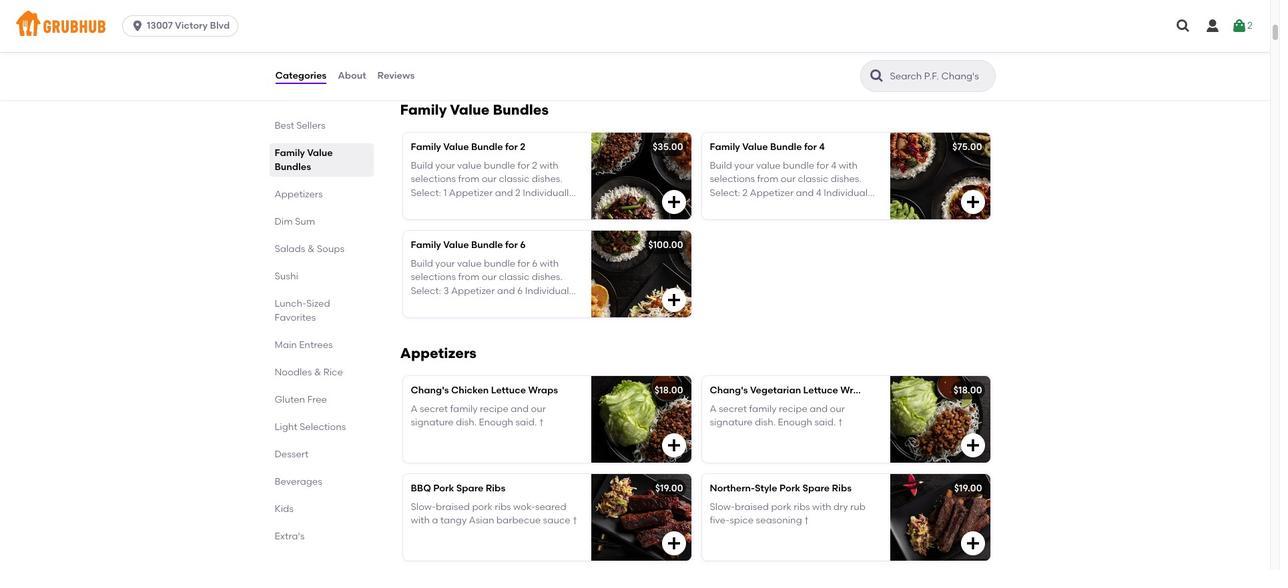 Task type: describe. For each thing, give the bounding box(es) containing it.
asian
[[469, 516, 494, 527]]

family value bundle for 6
[[411, 239, 526, 251]]

0 horizontal spatial family value bundles
[[275, 147, 333, 173]]

† inside slow-braised pork ribs wok-seared with a tangy asian barbecue sauce †
[[573, 516, 577, 527]]

0 horizontal spatial appetizers
[[275, 189, 323, 200]]

northern-style pork spare ribs
[[710, 483, 852, 494]]

slow-braised pork ribs wok-seared with a tangy asian barbecue sauce †
[[411, 502, 577, 527]]

barbecue
[[496, 516, 541, 527]]

$100.00
[[648, 239, 683, 251]]

dry
[[833, 502, 848, 513]]

main entrees
[[275, 340, 333, 351]]

family value bundle for 4
[[710, 141, 825, 153]]

1 spare from the left
[[456, 483, 483, 494]]

dim sum
[[275, 216, 315, 228]]

ribs for barbecue
[[495, 502, 511, 513]]

secret for vegetarian
[[719, 404, 747, 415]]

seasoning
[[756, 516, 802, 527]]

bundle for 6
[[471, 239, 503, 251]]

† for chang's vegetarian lettuce wraps
[[838, 417, 843, 429]]

a secret family recipe and our signature dish. enough said. † for chicken
[[411, 404, 546, 429]]

for for 4
[[804, 141, 817, 153]]

$19.00 +
[[772, 43, 805, 54]]

slow- for a
[[411, 502, 436, 513]]

chang's for chang's chicken lettuce wraps
[[411, 385, 449, 396]]

beverages
[[275, 477, 322, 488]]

kids
[[275, 504, 294, 515]]

family for family value bundle for 6
[[411, 239, 441, 251]]

& for soups
[[308, 244, 315, 255]]

reviews
[[377, 70, 415, 81]]

entrees
[[299, 340, 333, 351]]

6
[[520, 239, 526, 251]]

$18.00 for chang's vegetarian lettuce wraps
[[953, 385, 982, 396]]

gluten free
[[275, 394, 327, 406]]

value for family value bundle for 4
[[742, 141, 768, 153]]

family for chicken
[[450, 404, 478, 415]]

tangy
[[440, 516, 467, 527]]

0 vertical spatial bundles
[[493, 101, 549, 118]]

lunch-
[[275, 298, 306, 310]]

family inside family value bundles
[[275, 147, 305, 159]]

13007 victory blvd
[[147, 20, 230, 31]]

extra's
[[275, 531, 305, 543]]

svg image inside "13007 victory blvd" button
[[131, 19, 144, 33]]

rice
[[323, 367, 343, 378]]

13007 victory blvd button
[[122, 15, 244, 37]]

selections
[[300, 422, 346, 433]]

$19.00 for slow-braised pork ribs with dry rub five-spice seasoning †
[[954, 483, 982, 494]]

a for chang's vegetarian lettuce wraps
[[710, 404, 717, 415]]

for for 6
[[505, 239, 518, 251]]

noodles & rice
[[275, 367, 343, 378]]

categories button
[[275, 52, 327, 100]]

1 pork from the left
[[433, 483, 454, 494]]

& for rice
[[314, 367, 321, 378]]

about button
[[337, 52, 367, 100]]

dim
[[275, 216, 293, 228]]

value for family value bundle for 6
[[443, 239, 469, 251]]

bundle for 4
[[770, 141, 802, 153]]

dish. for chicken
[[456, 417, 477, 429]]

ribs for †
[[794, 502, 810, 513]]

+ for $23.00 +
[[443, 43, 449, 54]]

sushi
[[275, 271, 298, 282]]

2 button
[[1231, 14, 1253, 38]]

victory
[[175, 20, 208, 31]]

bbq pork spare ribs
[[411, 483, 505, 494]]

1 vertical spatial appetizers
[[400, 345, 477, 362]]

† for chang's chicken lettuce wraps
[[539, 417, 544, 429]]

4
[[819, 141, 825, 153]]

a secret family recipe and our signature dish. enough said. † for vegetarian
[[710, 404, 845, 429]]

said. for chicken
[[516, 417, 537, 429]]

salads & soups
[[275, 244, 344, 255]]

search icon image
[[869, 68, 885, 84]]

signature for vegetarian
[[710, 417, 753, 429]]

main navigation navigation
[[0, 0, 1270, 52]]

enough for chicken
[[479, 417, 513, 429]]

light selections
[[275, 422, 346, 433]]

family value bundle for 6 image
[[591, 231, 691, 318]]

best sellers
[[275, 120, 325, 131]]

recipe for chicken
[[480, 404, 508, 415]]

value inside family value bundles
[[307, 147, 333, 159]]

salads
[[275, 244, 305, 255]]

chang's vegetarian lettuce wraps
[[710, 385, 870, 396]]

family value bundle for 4 image
[[890, 133, 990, 219]]

categories
[[275, 70, 326, 81]]

a for chang's chicken lettuce wraps
[[411, 404, 418, 415]]

2 pork from the left
[[780, 483, 800, 494]]

svg image up search p.f. chang's search field
[[965, 45, 981, 61]]

svg image inside 2 "button"
[[1231, 18, 1247, 34]]

slow-braised pork ribs with dry rub five-spice seasoning †
[[710, 502, 866, 527]]

lettuce for chicken
[[491, 385, 526, 396]]

chang's chicken lettuce wraps
[[411, 385, 558, 396]]

northern-
[[710, 483, 755, 494]]

wraps for chang's chicken lettuce wraps
[[528, 385, 558, 396]]

wok-
[[513, 502, 535, 513]]

light
[[275, 422, 297, 433]]

bbq pork spare ribs image
[[591, 474, 691, 561]]



Task type: locate. For each thing, give the bounding box(es) containing it.
2 secret from the left
[[719, 404, 747, 415]]

1 braised from the left
[[436, 502, 470, 513]]

2 said. from the left
[[815, 417, 836, 429]]

2 pork from the left
[[771, 502, 791, 513]]

& left the soups
[[308, 244, 315, 255]]

$19.00
[[772, 43, 799, 54], [655, 483, 683, 494], [954, 483, 982, 494]]

0 horizontal spatial said.
[[516, 417, 537, 429]]

family for family value bundle for 4
[[710, 141, 740, 153]]

vegetarian
[[750, 385, 801, 396]]

our
[[531, 404, 546, 415], [830, 404, 845, 415]]

$18.00
[[655, 385, 683, 396], [953, 385, 982, 396]]

family
[[450, 404, 478, 415], [749, 404, 777, 415]]

1 horizontal spatial appetizers
[[400, 345, 477, 362]]

1 horizontal spatial said.
[[815, 417, 836, 429]]

appetizers up the dim sum
[[275, 189, 323, 200]]

favorites
[[275, 312, 316, 324]]

secret for chicken
[[420, 404, 448, 415]]

1 a from the left
[[411, 404, 418, 415]]

recipe
[[480, 404, 508, 415], [779, 404, 807, 415]]

family value bundle for 2 image
[[591, 133, 691, 219]]

and
[[511, 404, 529, 415], [810, 404, 828, 415]]

0 horizontal spatial signature
[[411, 417, 454, 429]]

ribs up dry
[[832, 483, 852, 494]]

2
[[1247, 20, 1253, 31], [520, 141, 525, 153]]

pork right style in the bottom of the page
[[780, 483, 800, 494]]

svg image
[[1175, 18, 1191, 34], [1205, 18, 1221, 34], [1231, 18, 1247, 34], [131, 19, 144, 33], [965, 194, 981, 210], [666, 438, 682, 454], [965, 438, 981, 454], [666, 536, 682, 552], [965, 536, 981, 552]]

2 braised from the left
[[735, 502, 769, 513]]

braised for spice
[[735, 502, 769, 513]]

braised inside slow-braised pork ribs wok-seared with a tangy asian barbecue sauce †
[[436, 502, 470, 513]]

our down the chang's vegetarian lettuce wraps
[[830, 404, 845, 415]]

0 horizontal spatial recipe
[[480, 404, 508, 415]]

with left a
[[411, 516, 430, 527]]

2 dish. from the left
[[755, 417, 776, 429]]

2 ribs from the left
[[832, 483, 852, 494]]

dish. for vegetarian
[[755, 417, 776, 429]]

family for family value bundle for 2
[[411, 141, 441, 153]]

1 horizontal spatial a secret family recipe and our signature dish. enough said. †
[[710, 404, 845, 429]]

1 horizontal spatial recipe
[[779, 404, 807, 415]]

0 horizontal spatial enough
[[479, 417, 513, 429]]

0 horizontal spatial family
[[450, 404, 478, 415]]

and for chicken
[[511, 404, 529, 415]]

1 horizontal spatial wraps
[[840, 385, 870, 396]]

1 horizontal spatial ribs
[[832, 483, 852, 494]]

1 wraps from the left
[[528, 385, 558, 396]]

0 horizontal spatial chang's
[[411, 385, 449, 396]]

2 recipe from the left
[[779, 404, 807, 415]]

family value bundle for 2
[[411, 141, 525, 153]]

1 horizontal spatial lettuce
[[803, 385, 838, 396]]

dish. down vegetarian
[[755, 417, 776, 429]]

enough for vegetarian
[[778, 417, 812, 429]]

2 family from the left
[[749, 404, 777, 415]]

$35.00
[[653, 141, 683, 153]]

1 chang's from the left
[[411, 385, 449, 396]]

ribs up the barbecue at bottom left
[[495, 502, 511, 513]]

† inside slow-braised pork ribs with dry rub five-spice seasoning †
[[804, 516, 809, 527]]

bundles up family value bundle for 2 in the left of the page
[[493, 101, 549, 118]]

family value bundles down best sellers
[[275, 147, 333, 173]]

$18.00 for chang's chicken lettuce wraps
[[655, 385, 683, 396]]

& left "rice"
[[314, 367, 321, 378]]

secret down the chang's vegetarian lettuce wraps
[[719, 404, 747, 415]]

lunch-sized favorites
[[275, 298, 330, 324]]

1 a secret family recipe and our signature dish. enough said. † from the left
[[411, 404, 546, 429]]

five-
[[710, 516, 730, 527]]

a secret family recipe and our signature dish. enough said. † down vegetarian
[[710, 404, 845, 429]]

recipe down "chang's chicken lettuce wraps"
[[480, 404, 508, 415]]

0 horizontal spatial dish.
[[456, 417, 477, 429]]

said. down the chang's vegetarian lettuce wraps
[[815, 417, 836, 429]]

1 and from the left
[[511, 404, 529, 415]]

0 vertical spatial with
[[812, 502, 831, 513]]

braised
[[436, 502, 470, 513], [735, 502, 769, 513]]

dessert
[[275, 449, 309, 460]]

2 wraps from the left
[[840, 385, 870, 396]]

0 horizontal spatial lettuce
[[491, 385, 526, 396]]

2 signature from the left
[[710, 417, 753, 429]]

2 + from the left
[[799, 43, 805, 54]]

0 horizontal spatial secret
[[420, 404, 448, 415]]

sellers
[[296, 120, 325, 131]]

1 horizontal spatial family value bundles
[[400, 101, 549, 118]]

1 horizontal spatial 2
[[1247, 20, 1253, 31]]

0 horizontal spatial ribs
[[486, 483, 505, 494]]

1 signature from the left
[[411, 417, 454, 429]]

wraps
[[528, 385, 558, 396], [840, 385, 870, 396]]

svg image
[[726, 45, 742, 61], [965, 45, 981, 61], [666, 194, 682, 210], [666, 292, 682, 308]]

$23.00 +
[[413, 43, 449, 54]]

1 horizontal spatial dish.
[[755, 417, 776, 429]]

main
[[275, 340, 297, 351]]

chicken
[[451, 385, 489, 396]]

2 spare from the left
[[803, 483, 830, 494]]

braised for tangy
[[436, 502, 470, 513]]

1 horizontal spatial enough
[[778, 417, 812, 429]]

2 and from the left
[[810, 404, 828, 415]]

0 horizontal spatial $18.00
[[655, 385, 683, 396]]

1 horizontal spatial +
[[799, 43, 805, 54]]

about
[[338, 70, 366, 81]]

pork for spare
[[472, 502, 492, 513]]

braised up tangy
[[436, 502, 470, 513]]

+
[[443, 43, 449, 54], [799, 43, 805, 54]]

0 vertical spatial &
[[308, 244, 315, 255]]

bundles inside family value bundles
[[275, 162, 311, 173]]

enough down "chang's chicken lettuce wraps"
[[479, 417, 513, 429]]

bundles down best sellers
[[275, 162, 311, 173]]

appetizers
[[275, 189, 323, 200], [400, 345, 477, 362]]

0 horizontal spatial 2
[[520, 141, 525, 153]]

1 horizontal spatial signature
[[710, 417, 753, 429]]

0 vertical spatial family value bundles
[[400, 101, 549, 118]]

1 horizontal spatial and
[[810, 404, 828, 415]]

and down "chang's chicken lettuce wraps"
[[511, 404, 529, 415]]

1 horizontal spatial $18.00
[[953, 385, 982, 396]]

1 horizontal spatial braised
[[735, 502, 769, 513]]

chang's left vegetarian
[[710, 385, 748, 396]]

svg image up $100.00
[[666, 194, 682, 210]]

0 horizontal spatial and
[[511, 404, 529, 415]]

best
[[275, 120, 294, 131]]

2 enough from the left
[[778, 417, 812, 429]]

1 horizontal spatial pork
[[780, 483, 800, 494]]

0 horizontal spatial a secret family recipe and our signature dish. enough said. †
[[411, 404, 546, 429]]

chang's chicken lettuce wraps image
[[591, 376, 691, 463]]

0 horizontal spatial wraps
[[528, 385, 558, 396]]

sauce
[[543, 516, 570, 527]]

spare
[[456, 483, 483, 494], [803, 483, 830, 494]]

0 horizontal spatial spare
[[456, 483, 483, 494]]

braised up spice
[[735, 502, 769, 513]]

our down "chang's chicken lettuce wraps"
[[531, 404, 546, 415]]

a
[[432, 516, 438, 527]]

recipe for vegetarian
[[779, 404, 807, 415]]

a
[[411, 404, 418, 415], [710, 404, 717, 415]]

lettuce right vegetarian
[[803, 385, 838, 396]]

chang's vegetarian lettuce wraps image
[[890, 376, 990, 463]]

0 horizontal spatial $19.00
[[655, 483, 683, 494]]

† right seasoning
[[804, 516, 809, 527]]

our for chang's chicken lettuce wraps
[[531, 404, 546, 415]]

signature down vegetarian
[[710, 417, 753, 429]]

pork inside slow-braised pork ribs wok-seared with a tangy asian barbecue sauce †
[[472, 502, 492, 513]]

seared
[[535, 502, 566, 513]]

signature for chicken
[[411, 417, 454, 429]]

svg image down $100.00
[[666, 292, 682, 308]]

1 dish. from the left
[[456, 417, 477, 429]]

1 vertical spatial &
[[314, 367, 321, 378]]

1 horizontal spatial a
[[710, 404, 717, 415]]

1 horizontal spatial secret
[[719, 404, 747, 415]]

1 family from the left
[[450, 404, 478, 415]]

1 horizontal spatial $19.00
[[772, 43, 799, 54]]

1 vertical spatial 2
[[520, 141, 525, 153]]

with inside slow-braised pork ribs with dry rub five-spice seasoning †
[[812, 502, 831, 513]]

family value bundles up family value bundle for 2 in the left of the page
[[400, 101, 549, 118]]

with inside slow-braised pork ribs wok-seared with a tangy asian barbecue sauce †
[[411, 516, 430, 527]]

1 recipe from the left
[[480, 404, 508, 415]]

noodles
[[275, 367, 312, 378]]

1 horizontal spatial ribs
[[794, 502, 810, 513]]

family down chicken
[[450, 404, 478, 415]]

0 vertical spatial appetizers
[[275, 189, 323, 200]]

slow- inside slow-braised pork ribs with dry rub five-spice seasoning †
[[710, 502, 735, 513]]

1 horizontal spatial with
[[812, 502, 831, 513]]

family
[[400, 101, 447, 118], [411, 141, 441, 153], [710, 141, 740, 153], [275, 147, 305, 159], [411, 239, 441, 251]]

pork right bbq
[[433, 483, 454, 494]]

1 horizontal spatial family
[[749, 404, 777, 415]]

&
[[308, 244, 315, 255], [314, 367, 321, 378]]

and for vegetarian
[[810, 404, 828, 415]]

† down the chang's vegetarian lettuce wraps
[[838, 417, 843, 429]]

$23.00
[[413, 43, 443, 54]]

0 horizontal spatial pork
[[472, 502, 492, 513]]

with
[[812, 502, 831, 513], [411, 516, 430, 527]]

bundle
[[471, 141, 503, 153], [770, 141, 802, 153], [471, 239, 503, 251]]

0 horizontal spatial slow-
[[411, 502, 436, 513]]

style
[[755, 483, 777, 494]]

1 horizontal spatial bundles
[[493, 101, 549, 118]]

1 horizontal spatial pork
[[771, 502, 791, 513]]

1 horizontal spatial our
[[830, 404, 845, 415]]

2 inside "button"
[[1247, 20, 1253, 31]]

for
[[505, 141, 518, 153], [804, 141, 817, 153], [505, 239, 518, 251]]

for for 2
[[505, 141, 518, 153]]

sum
[[295, 216, 315, 228]]

enough down the chang's vegetarian lettuce wraps
[[778, 417, 812, 429]]

spare up asian
[[456, 483, 483, 494]]

2 lettuce from the left
[[803, 385, 838, 396]]

2 ribs from the left
[[794, 502, 810, 513]]

svg image left $19.00 +
[[726, 45, 742, 61]]

said.
[[516, 417, 537, 429], [815, 417, 836, 429]]

1 our from the left
[[531, 404, 546, 415]]

1 slow- from the left
[[411, 502, 436, 513]]

slow- for five-
[[710, 502, 735, 513]]

northern-style pork spare ribs image
[[890, 474, 990, 561]]

0 horizontal spatial pork
[[433, 483, 454, 494]]

†
[[539, 417, 544, 429], [838, 417, 843, 429], [573, 516, 577, 527], [804, 516, 809, 527]]

1 ribs from the left
[[495, 502, 511, 513]]

wraps for chang's vegetarian lettuce wraps
[[840, 385, 870, 396]]

1 lettuce from the left
[[491, 385, 526, 396]]

family value bundles
[[400, 101, 549, 118], [275, 147, 333, 173]]

† for northern-style pork spare ribs
[[804, 516, 809, 527]]

0 horizontal spatial with
[[411, 516, 430, 527]]

bundles
[[493, 101, 549, 118], [275, 162, 311, 173]]

sized
[[306, 298, 330, 310]]

recipe down the chang's vegetarian lettuce wraps
[[779, 404, 807, 415]]

spare up slow-braised pork ribs with dry rub five-spice seasoning †
[[803, 483, 830, 494]]

0 horizontal spatial ribs
[[495, 502, 511, 513]]

0 horizontal spatial bundles
[[275, 162, 311, 173]]

1 enough from the left
[[479, 417, 513, 429]]

pork up seasoning
[[771, 502, 791, 513]]

0 horizontal spatial a
[[411, 404, 418, 415]]

ribs up seasoning
[[794, 502, 810, 513]]

2 $18.00 from the left
[[953, 385, 982, 396]]

slow- inside slow-braised pork ribs wok-seared with a tangy asian barbecue sauce †
[[411, 502, 436, 513]]

1 horizontal spatial spare
[[803, 483, 830, 494]]

ribs
[[495, 502, 511, 513], [794, 502, 810, 513]]

0 horizontal spatial braised
[[436, 502, 470, 513]]

lettuce right chicken
[[491, 385, 526, 396]]

appetizers up chicken
[[400, 345, 477, 362]]

value for family value bundle for 2
[[443, 141, 469, 153]]

1 $18.00 from the left
[[655, 385, 683, 396]]

0 vertical spatial 2
[[1247, 20, 1253, 31]]

signature down chicken
[[411, 417, 454, 429]]

dish. down chicken
[[456, 417, 477, 429]]

1 said. from the left
[[516, 417, 537, 429]]

enough
[[479, 417, 513, 429], [778, 417, 812, 429]]

2 horizontal spatial $19.00
[[954, 483, 982, 494]]

free
[[307, 394, 327, 406]]

13007
[[147, 20, 173, 31]]

ribs inside slow-braised pork ribs with dry rub five-spice seasoning †
[[794, 502, 810, 513]]

1 + from the left
[[443, 43, 449, 54]]

our for chang's vegetarian lettuce wraps
[[830, 404, 845, 415]]

family down vegetarian
[[749, 404, 777, 415]]

ribs
[[486, 483, 505, 494], [832, 483, 852, 494]]

blvd
[[210, 20, 230, 31]]

dish.
[[456, 417, 477, 429], [755, 417, 776, 429]]

family for vegetarian
[[749, 404, 777, 415]]

rub
[[850, 502, 866, 513]]

said. down "chang's chicken lettuce wraps"
[[516, 417, 537, 429]]

with left dry
[[812, 502, 831, 513]]

2 our from the left
[[830, 404, 845, 415]]

† down "chang's chicken lettuce wraps"
[[539, 417, 544, 429]]

pork inside slow-braised pork ribs with dry rub five-spice seasoning †
[[771, 502, 791, 513]]

slow- up a
[[411, 502, 436, 513]]

lettuce
[[491, 385, 526, 396], [803, 385, 838, 396]]

ribs inside slow-braised pork ribs wok-seared with a tangy asian barbecue sauce †
[[495, 502, 511, 513]]

1 pork from the left
[[472, 502, 492, 513]]

value
[[450, 101, 489, 118], [443, 141, 469, 153], [742, 141, 768, 153], [307, 147, 333, 159], [443, 239, 469, 251]]

2 chang's from the left
[[710, 385, 748, 396]]

slow- up five-
[[710, 502, 735, 513]]

pork for pork
[[771, 502, 791, 513]]

bundle for 2
[[471, 141, 503, 153]]

0 horizontal spatial +
[[443, 43, 449, 54]]

$19.00 for slow-braised pork ribs wok-seared with a tangy asian barbecue sauce †
[[655, 483, 683, 494]]

chang's left chicken
[[411, 385, 449, 396]]

spice
[[730, 516, 754, 527]]

reviews button
[[377, 52, 415, 100]]

a secret family recipe and our signature dish. enough said. † down "chang's chicken lettuce wraps"
[[411, 404, 546, 429]]

2 slow- from the left
[[710, 502, 735, 513]]

lettuce for vegetarian
[[803, 385, 838, 396]]

gluten
[[275, 394, 305, 406]]

a secret family recipe and our signature dish. enough said. †
[[411, 404, 546, 429], [710, 404, 845, 429]]

2 a from the left
[[710, 404, 717, 415]]

soups
[[317, 244, 344, 255]]

secret down "chang's chicken lettuce wraps"
[[420, 404, 448, 415]]

$75.00
[[952, 141, 982, 153]]

1 vertical spatial with
[[411, 516, 430, 527]]

+ for $19.00 +
[[799, 43, 805, 54]]

1 horizontal spatial chang's
[[710, 385, 748, 396]]

chang's for chang's vegetarian lettuce wraps
[[710, 385, 748, 396]]

and down the chang's vegetarian lettuce wraps
[[810, 404, 828, 415]]

1 vertical spatial family value bundles
[[275, 147, 333, 173]]

chang's
[[411, 385, 449, 396], [710, 385, 748, 396]]

1 vertical spatial bundles
[[275, 162, 311, 173]]

pork up asian
[[472, 502, 492, 513]]

1 secret from the left
[[420, 404, 448, 415]]

ribs up slow-braised pork ribs wok-seared with a tangy asian barbecue sauce † at the left
[[486, 483, 505, 494]]

2 a secret family recipe and our signature dish. enough said. † from the left
[[710, 404, 845, 429]]

bbq
[[411, 483, 431, 494]]

1 horizontal spatial slow-
[[710, 502, 735, 513]]

braised inside slow-braised pork ribs with dry rub five-spice seasoning †
[[735, 502, 769, 513]]

said. for vegetarian
[[815, 417, 836, 429]]

† right the sauce
[[573, 516, 577, 527]]

1 ribs from the left
[[486, 483, 505, 494]]

signature
[[411, 417, 454, 429], [710, 417, 753, 429]]

Search P.F. Chang's search field
[[889, 70, 991, 83]]

secret
[[420, 404, 448, 415], [719, 404, 747, 415]]

0 horizontal spatial our
[[531, 404, 546, 415]]

pork
[[433, 483, 454, 494], [780, 483, 800, 494]]



Task type: vqa. For each thing, say whether or not it's contained in the screenshot.
Best
yes



